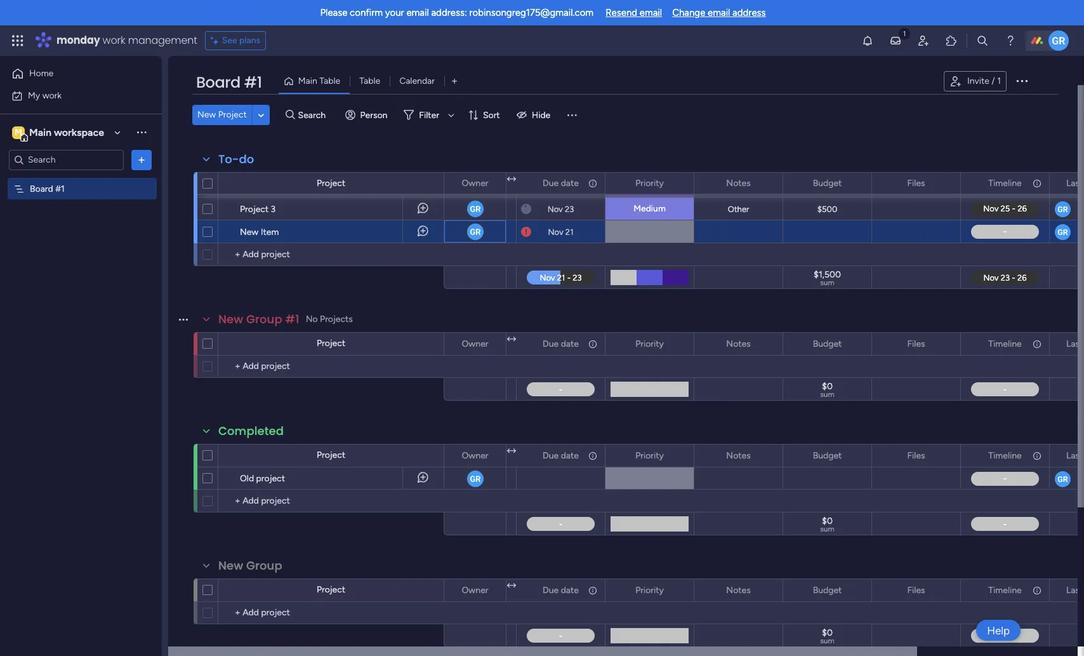 Task type: vqa. For each thing, say whether or not it's contained in the screenshot.
Link
no



Task type: locate. For each thing, give the bounding box(es) containing it.
$0 sum
[[821, 381, 835, 399], [821, 516, 835, 533], [821, 627, 835, 645]]

4 files from the top
[[908, 585, 926, 595]]

1 v2 expand column image from the top
[[507, 334, 516, 345]]

see
[[222, 35, 237, 46]]

4 last from the top
[[1067, 585, 1084, 595]]

please
[[320, 7, 348, 18]]

1 vertical spatial board
[[30, 183, 53, 194]]

group inside field
[[246, 311, 282, 327]]

1 sum from the top
[[821, 278, 835, 287]]

main inside button
[[298, 76, 317, 86]]

2 vertical spatial nov
[[548, 227, 564, 237]]

main up search field
[[298, 76, 317, 86]]

my work
[[28, 90, 62, 101]]

1 vertical spatial #1
[[55, 183, 65, 194]]

due for 3rd due date field from the top
[[543, 450, 559, 461]]

home
[[29, 68, 53, 79]]

4 sum from the top
[[821, 636, 835, 645]]

email for change email address
[[708, 7, 731, 18]]

4 due date field from the top
[[540, 583, 582, 597]]

notes
[[745, 182, 766, 192]]

column information image for 1st timeline 'field' from the bottom of the page
[[1033, 585, 1043, 595]]

work right monday at the left of page
[[103, 33, 125, 48]]

invite / 1 button
[[944, 71, 1007, 91]]

group inside field
[[246, 558, 282, 573]]

files for 4th files field from the top of the page
[[908, 585, 926, 595]]

1 vertical spatial main
[[29, 126, 51, 138]]

main
[[298, 76, 317, 86], [29, 126, 51, 138]]

due for 1st due date field
[[543, 178, 559, 188]]

1 due date from the top
[[543, 178, 579, 188]]

3 notes from the top
[[727, 450, 751, 461]]

2 date from the top
[[561, 338, 579, 349]]

2 due date field from the top
[[540, 337, 582, 351]]

3 priority field from the top
[[633, 449, 667, 463]]

filter button
[[399, 105, 459, 125]]

date
[[561, 178, 579, 188], [561, 338, 579, 349], [561, 450, 579, 461], [561, 585, 579, 595]]

resend email
[[606, 7, 662, 18]]

1 horizontal spatial main
[[298, 76, 317, 86]]

resend
[[606, 7, 638, 18]]

1 vertical spatial group
[[246, 558, 282, 573]]

#1
[[244, 72, 262, 93], [55, 183, 65, 194], [285, 311, 300, 327]]

main inside workspace selection element
[[29, 126, 51, 138]]

1 budget field from the top
[[810, 176, 846, 190]]

0 horizontal spatial work
[[42, 90, 62, 101]]

add view image
[[452, 77, 457, 86]]

other
[[728, 205, 750, 214]]

files
[[908, 178, 926, 188], [908, 338, 926, 349], [908, 450, 926, 461], [908, 585, 926, 595]]

Owner field
[[459, 176, 492, 190], [459, 337, 492, 351], [459, 449, 492, 463], [459, 583, 492, 597]]

workspace image
[[12, 125, 25, 139]]

3 files from the top
[[908, 450, 926, 461]]

notifications image
[[862, 34, 875, 47]]

Priority field
[[633, 176, 667, 190], [633, 337, 667, 351], [633, 449, 667, 463], [633, 583, 667, 597]]

board inside list box
[[30, 183, 53, 194]]

2 files from the top
[[908, 338, 926, 349]]

1 group from the top
[[246, 311, 282, 327]]

work for monday
[[103, 33, 125, 48]]

last
[[1067, 178, 1084, 188], [1067, 338, 1084, 349], [1067, 450, 1084, 461], [1067, 585, 1084, 595]]

1 $0 sum from the top
[[821, 381, 835, 399]]

1 vertical spatial nov
[[548, 204, 563, 214]]

v2 expand column image
[[507, 334, 516, 345], [507, 446, 516, 457]]

1 $0 from the top
[[822, 381, 833, 392]]

0 vertical spatial nov
[[548, 182, 563, 191]]

2 last  from the top
[[1067, 338, 1085, 349]]

1 vertical spatial $0 sum
[[821, 516, 835, 533]]

0 vertical spatial board #1
[[196, 72, 262, 93]]

options image right 1
[[1015, 73, 1030, 88]]

0 vertical spatial group
[[246, 311, 282, 327]]

1 vertical spatial $0
[[822, 516, 833, 526]]

0 vertical spatial options image
[[1015, 73, 1030, 88]]

0 vertical spatial work
[[103, 33, 125, 48]]

your
[[385, 7, 404, 18]]

address:
[[432, 7, 467, 18]]

1 notes from the top
[[727, 178, 751, 188]]

email right your on the top left of page
[[407, 7, 429, 18]]

3 priority from the top
[[636, 450, 664, 461]]

apps image
[[946, 34, 958, 47]]

3 $0 from the top
[[822, 627, 833, 638]]

2 owner field from the top
[[459, 337, 492, 351]]

new project button
[[192, 105, 252, 125]]

Search in workspace field
[[27, 152, 106, 167]]

sum
[[821, 278, 835, 287], [821, 390, 835, 399], [821, 525, 835, 533], [821, 636, 835, 645]]

m
[[15, 127, 22, 137]]

4 notes field from the top
[[724, 583, 754, 597]]

person
[[360, 110, 388, 120]]

2 vertical spatial $0 sum
[[821, 627, 835, 645]]

new inside new group field
[[218, 558, 243, 573]]

option
[[0, 177, 162, 180]]

3 budget field from the top
[[810, 449, 846, 463]]

2 v2 expand column image from the top
[[507, 446, 516, 457]]

+ Add project text field
[[225, 247, 438, 262], [225, 359, 438, 374], [225, 493, 438, 509]]

board #1 up new project
[[196, 72, 262, 93]]

main table
[[298, 76, 341, 86]]

board #1 inside list box
[[30, 183, 65, 194]]

0 vertical spatial v2 expand column image
[[507, 334, 516, 345]]

2 email from the left
[[640, 7, 662, 18]]

0 vertical spatial $0 sum
[[821, 381, 835, 399]]

Completed field
[[215, 423, 287, 439]]

owner for 2nd owner field from the bottom
[[462, 450, 489, 461]]

3 last field from the top
[[1064, 449, 1085, 463]]

0 horizontal spatial options image
[[135, 153, 148, 166]]

0 vertical spatial main
[[298, 76, 317, 86]]

1 date from the top
[[561, 178, 579, 188]]

sum for + add project text field corresponding to $1,500
[[821, 278, 835, 287]]

0 horizontal spatial table
[[320, 76, 341, 86]]

board #1
[[196, 72, 262, 93], [30, 183, 65, 194]]

4 budget from the top
[[813, 585, 842, 595]]

2 due from the top
[[543, 338, 559, 349]]

options image down workspace options "image"
[[135, 153, 148, 166]]

1 column information image from the top
[[1033, 451, 1043, 461]]

2 owner from the top
[[462, 338, 489, 349]]

main right workspace image
[[29, 126, 51, 138]]

column information image
[[1033, 451, 1043, 461], [1033, 585, 1043, 595]]

owner
[[462, 178, 489, 188], [462, 338, 489, 349], [462, 450, 489, 461], [462, 585, 489, 595]]

board #1 down search in workspace field
[[30, 183, 65, 194]]

2 vertical spatial $0
[[822, 627, 833, 638]]

0 vertical spatial + add project text field
[[225, 247, 438, 262]]

board down search in workspace field
[[30, 183, 53, 194]]

22
[[565, 182, 574, 191]]

column information image
[[588, 178, 598, 188], [1033, 178, 1043, 188], [588, 339, 598, 349], [1033, 339, 1043, 349], [588, 451, 598, 461], [588, 585, 598, 595]]

2 priority from the top
[[636, 338, 664, 349]]

3
[[271, 204, 276, 215]]

table up search field
[[320, 76, 341, 86]]

1 horizontal spatial work
[[103, 33, 125, 48]]

1 vertical spatial work
[[42, 90, 62, 101]]

1 vertical spatial + add project text field
[[225, 359, 438, 374]]

new inside new project 'button'
[[198, 109, 216, 120]]

nov left 22
[[548, 182, 563, 191]]

monday work management
[[57, 33, 197, 48]]

2 vertical spatial #1
[[285, 311, 300, 327]]

$1,500
[[814, 269, 841, 280]]

last 
[[1067, 178, 1085, 188], [1067, 338, 1085, 349], [1067, 450, 1085, 461], [1067, 585, 1085, 595]]

project
[[256, 473, 285, 484]]

2 vertical spatial + add project text field
[[225, 493, 438, 509]]

4 due date from the top
[[543, 585, 579, 595]]

2 notes field from the top
[[724, 337, 754, 351]]

0 vertical spatial column information image
[[1033, 451, 1043, 461]]

+ add project text field for $0
[[225, 359, 438, 374]]

1 budget from the top
[[813, 178, 842, 188]]

$0
[[822, 381, 833, 392], [822, 516, 833, 526], [822, 627, 833, 638]]

email right change
[[708, 7, 731, 18]]

board up new project
[[196, 72, 241, 93]]

1 + add project text field from the top
[[225, 247, 438, 262]]

Timeline field
[[986, 176, 1025, 190], [986, 337, 1025, 351], [986, 449, 1025, 463], [986, 583, 1025, 597]]

priority for fourth priority field from the top of the page
[[636, 585, 664, 595]]

2 last from the top
[[1067, 338, 1084, 349]]

2 $0 from the top
[[822, 516, 833, 526]]

hide
[[532, 110, 551, 120]]

project 3
[[240, 204, 276, 215]]

1 files field from the top
[[905, 176, 929, 190]]

2 horizontal spatial email
[[708, 7, 731, 18]]

1 table from the left
[[320, 76, 341, 86]]

2 + add project text field from the top
[[225, 359, 438, 374]]

3 timeline field from the top
[[986, 449, 1025, 463]]

Budget field
[[810, 176, 846, 190], [810, 337, 846, 351], [810, 449, 846, 463], [810, 583, 846, 597]]

budget
[[813, 178, 842, 188], [813, 338, 842, 349], [813, 450, 842, 461], [813, 585, 842, 595]]

my
[[28, 90, 40, 101]]

v2 overdue deadline image
[[521, 226, 532, 238]]

2 timeline field from the top
[[986, 337, 1025, 351]]

3 owner from the top
[[462, 450, 489, 461]]

change email address link
[[673, 7, 766, 18]]

main for main table
[[298, 76, 317, 86]]

21
[[566, 227, 574, 237]]

Notes field
[[724, 176, 754, 190], [724, 337, 754, 351], [724, 449, 754, 463], [724, 583, 754, 597]]

nov
[[548, 182, 563, 191], [548, 204, 563, 214], [548, 227, 564, 237]]

notes
[[727, 178, 751, 188], [727, 338, 751, 349], [727, 450, 751, 461], [727, 585, 751, 595]]

4 priority from the top
[[636, 585, 664, 595]]

$500
[[818, 204, 838, 214]]

plans
[[239, 35, 260, 46]]

meeting
[[712, 182, 743, 192]]

last for 3rd last field from the top of the page
[[1067, 450, 1084, 461]]

2 group from the top
[[246, 558, 282, 573]]

/
[[992, 76, 996, 86]]

3 last from the top
[[1067, 450, 1084, 461]]

3 due date from the top
[[543, 450, 579, 461]]

2 column information image from the top
[[1033, 585, 1043, 595]]

project
[[218, 109, 247, 120], [317, 178, 346, 189], [240, 181, 269, 192], [240, 204, 269, 215], [317, 338, 346, 349], [317, 450, 346, 460], [317, 584, 346, 595]]

0 horizontal spatial main
[[29, 126, 51, 138]]

sum inside $1,500 sum
[[821, 278, 835, 287]]

address
[[733, 7, 766, 18]]

4 last field from the top
[[1064, 583, 1085, 597]]

options image
[[1015, 73, 1030, 88], [135, 153, 148, 166]]

table
[[320, 76, 341, 86], [360, 76, 381, 86]]

0 horizontal spatial board
[[30, 183, 53, 194]]

4 priority field from the top
[[633, 583, 667, 597]]

menu image
[[566, 109, 579, 121]]

1 horizontal spatial board #1
[[196, 72, 262, 93]]

medium
[[634, 203, 666, 214]]

work right my
[[42, 90, 62, 101]]

robinsongreg175@gmail.com
[[470, 7, 594, 18]]

0 vertical spatial v2 expand column image
[[507, 174, 516, 185]]

email for resend email
[[640, 7, 662, 18]]

1 horizontal spatial board
[[196, 72, 241, 93]]

select product image
[[11, 34, 24, 47]]

do
[[239, 151, 254, 167]]

work inside button
[[42, 90, 62, 101]]

due for 4th due date field from the top of the page
[[543, 585, 559, 595]]

new for new project
[[198, 109, 216, 120]]

email
[[407, 7, 429, 18], [640, 7, 662, 18], [708, 7, 731, 18]]

1 horizontal spatial table
[[360, 76, 381, 86]]

#1 inside list box
[[55, 183, 65, 194]]

work for my
[[42, 90, 62, 101]]

3 files field from the top
[[905, 449, 929, 463]]

3 date from the top
[[561, 450, 579, 461]]

1 vertical spatial board #1
[[30, 183, 65, 194]]

0 vertical spatial board
[[196, 72, 241, 93]]

column information image for 4th due date field from the top of the page
[[588, 585, 598, 595]]

1 due from the top
[[543, 178, 559, 188]]

priority for first priority field from the top
[[636, 178, 664, 188]]

1 priority from the top
[[636, 178, 664, 188]]

1 vertical spatial v2 expand column image
[[507, 446, 516, 457]]

workspace
[[54, 126, 104, 138]]

nov left 21
[[548, 227, 564, 237]]

+ Add project text field
[[225, 605, 438, 620]]

1 horizontal spatial #1
[[244, 72, 262, 93]]

person button
[[340, 105, 395, 125]]

0 vertical spatial #1
[[244, 72, 262, 93]]

old
[[240, 473, 254, 484]]

Due date field
[[540, 176, 582, 190], [540, 337, 582, 351], [540, 449, 582, 463], [540, 583, 582, 597]]

new
[[198, 109, 216, 120], [240, 227, 259, 238], [218, 311, 243, 327], [218, 558, 243, 573]]

1 horizontal spatial email
[[640, 7, 662, 18]]

sum for + add project text box
[[821, 636, 835, 645]]

$1,500 sum
[[814, 269, 841, 287]]

0 horizontal spatial email
[[407, 7, 429, 18]]

nov left 23
[[548, 204, 563, 214]]

timeline
[[989, 178, 1022, 188], [989, 338, 1022, 349], [989, 450, 1022, 461], [989, 585, 1022, 595]]

0 vertical spatial $0
[[822, 381, 833, 392]]

1 timeline field from the top
[[986, 176, 1025, 190]]

0 horizontal spatial #1
[[55, 183, 65, 194]]

1 vertical spatial column information image
[[1033, 585, 1043, 595]]

table up person popup button
[[360, 76, 381, 86]]

new for new group
[[218, 558, 243, 573]]

project 2
[[240, 181, 276, 192]]

due
[[543, 178, 559, 188], [543, 338, 559, 349], [543, 450, 559, 461], [543, 585, 559, 595]]

priority for third priority field from the bottom
[[636, 338, 664, 349]]

4 date from the top
[[561, 585, 579, 595]]

invite / 1
[[968, 76, 1002, 86]]

4 timeline field from the top
[[986, 583, 1025, 597]]

Files field
[[905, 176, 929, 190], [905, 337, 929, 351], [905, 449, 929, 463], [905, 583, 929, 597]]

4 due from the top
[[543, 585, 559, 595]]

board
[[196, 72, 241, 93], [30, 183, 53, 194]]

group
[[246, 311, 282, 327], [246, 558, 282, 573]]

4 owner from the top
[[462, 585, 489, 595]]

0 horizontal spatial board #1
[[30, 183, 65, 194]]

monday
[[57, 33, 100, 48]]

2 due date from the top
[[543, 338, 579, 349]]

date for 4th due date field from the top of the page
[[561, 585, 579, 595]]

Last field
[[1064, 176, 1085, 190], [1064, 337, 1085, 351], [1064, 449, 1085, 463], [1064, 583, 1085, 597]]

3 email from the left
[[708, 7, 731, 18]]

nov for nov 22
[[548, 182, 563, 191]]

priority
[[636, 178, 664, 188], [636, 338, 664, 349], [636, 450, 664, 461], [636, 585, 664, 595]]

v2 search image
[[286, 108, 295, 122]]

2 sum from the top
[[821, 390, 835, 399]]

date for 1st due date field
[[561, 178, 579, 188]]

1 owner field from the top
[[459, 176, 492, 190]]

1 files from the top
[[908, 178, 926, 188]]

email right resend
[[640, 7, 662, 18]]

confirm
[[350, 7, 383, 18]]

3 due from the top
[[543, 450, 559, 461]]

nov for nov 21
[[548, 227, 564, 237]]

2 files field from the top
[[905, 337, 929, 351]]

1 last from the top
[[1067, 178, 1084, 188]]

new item
[[240, 227, 279, 238]]

v2 expand column image
[[507, 174, 516, 185], [507, 580, 516, 591]]

due date
[[543, 178, 579, 188], [543, 338, 579, 349], [543, 450, 579, 461], [543, 585, 579, 595]]

1 v2 expand column image from the top
[[507, 174, 516, 185]]

1 vertical spatial v2 expand column image
[[507, 580, 516, 591]]

new group
[[218, 558, 282, 573]]

new inside 'new group #1' field
[[218, 311, 243, 327]]



Task type: describe. For each thing, give the bounding box(es) containing it.
2 horizontal spatial #1
[[285, 311, 300, 327]]

3 due date field from the top
[[540, 449, 582, 463]]

main workspace
[[29, 126, 104, 138]]

1 priority field from the top
[[633, 176, 667, 190]]

2
[[271, 181, 276, 192]]

last for second last field from the top of the page
[[1067, 338, 1084, 349]]

no file image
[[911, 201, 922, 217]]

1 vertical spatial options image
[[135, 153, 148, 166]]

arrow down image
[[444, 107, 459, 123]]

search everything image
[[977, 34, 989, 47]]

date for 3rd due date field from the top
[[561, 450, 579, 461]]

sort button
[[463, 105, 508, 125]]

1 timeline from the top
[[989, 178, 1022, 188]]

3 last  from the top
[[1067, 450, 1085, 461]]

+ add project text field for $1,500
[[225, 247, 438, 262]]

dapulse addbtn image
[[909, 231, 912, 235]]

table inside main table button
[[320, 76, 341, 86]]

management
[[128, 33, 197, 48]]

workspace selection element
[[12, 125, 106, 141]]

1 horizontal spatial options image
[[1015, 73, 1030, 88]]

3 + add project text field from the top
[[225, 493, 438, 509]]

column information image for second timeline 'field' from the bottom of the page
[[1033, 451, 1043, 461]]

date for second due date field
[[561, 338, 579, 349]]

no file image
[[911, 224, 922, 239]]

nov for nov 23
[[548, 204, 563, 214]]

see plans button
[[205, 31, 266, 50]]

nov 22
[[548, 182, 574, 191]]

my work button
[[8, 85, 137, 106]]

23
[[565, 204, 574, 214]]

column information image for 3rd due date field from the top
[[588, 451, 598, 461]]

2 last field from the top
[[1064, 337, 1085, 351]]

3 $0 sum from the top
[[821, 627, 835, 645]]

sort
[[483, 110, 500, 120]]

files for 3rd files field from the bottom of the page
[[908, 338, 926, 349]]

2 priority field from the top
[[633, 337, 667, 351]]

3 owner field from the top
[[459, 449, 492, 463]]

nov 21
[[548, 227, 574, 237]]

due for second due date field
[[543, 338, 559, 349]]

angle down image
[[258, 110, 264, 120]]

to-
[[218, 151, 239, 167]]

calendar
[[400, 76, 435, 86]]

files for 1st files field from the top
[[908, 178, 926, 188]]

board #1 list box
[[0, 175, 162, 371]]

workspace options image
[[135, 126, 148, 139]]

2 v2 expand column image from the top
[[507, 580, 516, 591]]

help image
[[1005, 34, 1017, 47]]

last for 4th last field from the bottom of the page
[[1067, 178, 1084, 188]]

greg robinson image
[[1049, 30, 1069, 51]]

1 image
[[899, 26, 911, 40]]

New Group #1 field
[[215, 311, 303, 328]]

help
[[988, 624, 1010, 637]]

see plans
[[222, 35, 260, 46]]

4 budget field from the top
[[810, 583, 846, 597]]

New Group field
[[215, 558, 286, 574]]

board inside field
[[196, 72, 241, 93]]

dapulse checkmark sign image
[[976, 180, 982, 195]]

4 last  from the top
[[1067, 585, 1085, 595]]

main for main workspace
[[29, 126, 51, 138]]

4 owner field from the top
[[459, 583, 492, 597]]

owner for third owner field from the bottom
[[462, 338, 489, 349]]

filter
[[419, 110, 439, 120]]

3 timeline from the top
[[989, 450, 1022, 461]]

$1,000
[[815, 182, 841, 191]]

To-do field
[[215, 151, 257, 168]]

Search field
[[295, 106, 333, 124]]

main table button
[[279, 71, 350, 91]]

table inside table button
[[360, 76, 381, 86]]

home button
[[8, 64, 137, 84]]

column information image for 1st due date field
[[588, 178, 598, 188]]

2 notes from the top
[[727, 338, 751, 349]]

1
[[998, 76, 1002, 86]]

hide button
[[512, 105, 558, 125]]

please confirm your email address: robinsongreg175@gmail.com
[[320, 7, 594, 18]]

new for new item
[[240, 227, 259, 238]]

change
[[673, 7, 706, 18]]

group for new group
[[246, 558, 282, 573]]

calendar button
[[390, 71, 445, 91]]

priority for 2nd priority field from the bottom of the page
[[636, 450, 664, 461]]

new for new group #1
[[218, 311, 243, 327]]

1 due date field from the top
[[540, 176, 582, 190]]

invite members image
[[918, 34, 930, 47]]

1 notes field from the top
[[724, 176, 754, 190]]

old project
[[240, 473, 285, 484]]

sum for + add project text field for $0
[[821, 390, 835, 399]]

nov 23
[[548, 204, 574, 214]]

2 budget field from the top
[[810, 337, 846, 351]]

group for new group #1
[[246, 311, 282, 327]]

resend email link
[[606, 7, 662, 18]]

high
[[641, 181, 659, 192]]

invite
[[968, 76, 990, 86]]

4 timeline from the top
[[989, 585, 1022, 595]]

meeting notes
[[712, 182, 766, 192]]

help button
[[977, 620, 1021, 641]]

table button
[[350, 71, 390, 91]]

4 files field from the top
[[905, 583, 929, 597]]

inbox image
[[890, 34, 902, 47]]

1 email from the left
[[407, 7, 429, 18]]

owner for 4th owner field from the top of the page
[[462, 585, 489, 595]]

3 notes field from the top
[[724, 449, 754, 463]]

2 timeline from the top
[[989, 338, 1022, 349]]

new group #1
[[218, 311, 300, 327]]

4 notes from the top
[[727, 585, 751, 595]]

last for first last field from the bottom
[[1067, 585, 1084, 595]]

completed
[[218, 423, 284, 439]]

column information image for second due date field
[[588, 339, 598, 349]]

to-do
[[218, 151, 254, 167]]

board #1 inside field
[[196, 72, 262, 93]]

project inside 'button'
[[218, 109, 247, 120]]

change email address
[[673, 7, 766, 18]]

Board #1 field
[[193, 72, 265, 93]]

2 $0 sum from the top
[[821, 516, 835, 533]]

2 budget from the top
[[813, 338, 842, 349]]

1 last field from the top
[[1064, 176, 1085, 190]]

3 sum from the top
[[821, 525, 835, 533]]

3 budget from the top
[[813, 450, 842, 461]]

1 last  from the top
[[1067, 178, 1085, 188]]

files for 2nd files field from the bottom
[[908, 450, 926, 461]]

owner for 4th owner field from the bottom
[[462, 178, 489, 188]]

item
[[261, 227, 279, 238]]

new project
[[198, 109, 247, 120]]



